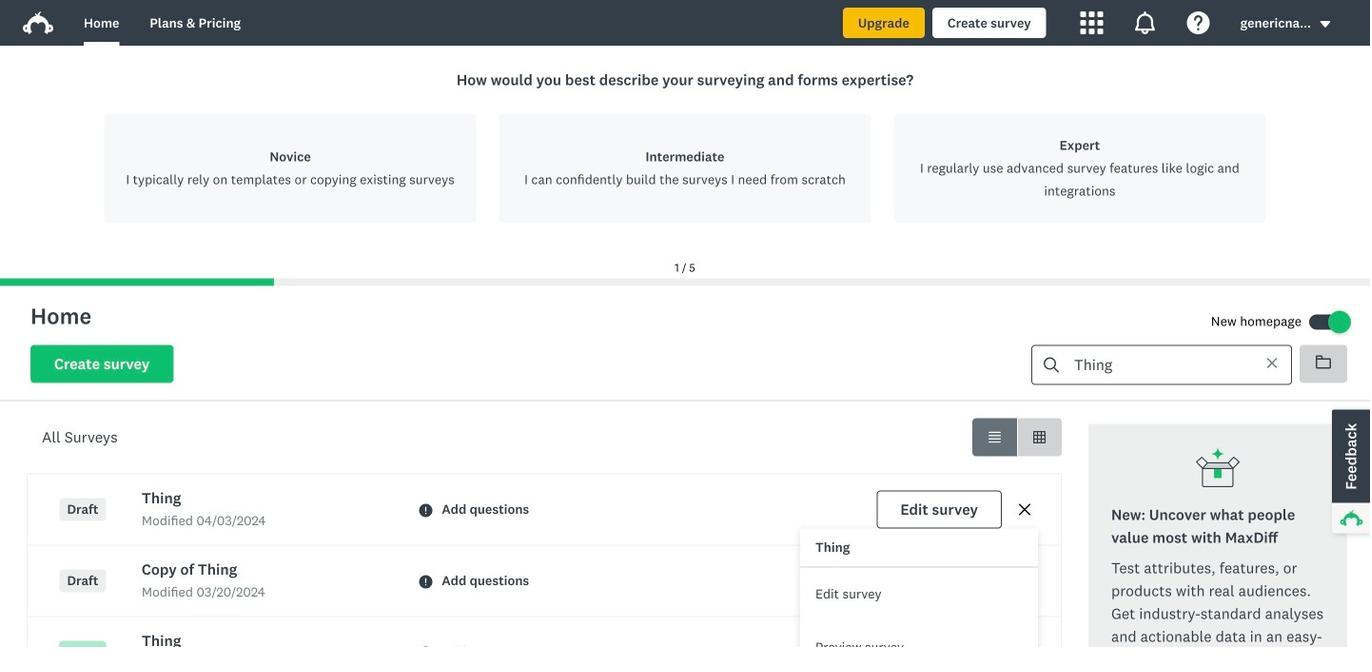 Task type: describe. For each thing, give the bounding box(es) containing it.
1 brand logo image from the top
[[23, 8, 53, 38]]

notification center icon image
[[1134, 11, 1157, 34]]

close menu image
[[1019, 504, 1031, 516]]

search image
[[1044, 357, 1059, 373]]

search image
[[1044, 357, 1059, 373]]

2 folders image from the top
[[1316, 355, 1331, 369]]



Task type: locate. For each thing, give the bounding box(es) containing it.
clear search image
[[1267, 358, 1277, 368]]

folders image
[[1316, 354, 1331, 370], [1316, 355, 1331, 369]]

1 folders image from the top
[[1316, 354, 1331, 370]]

close menu image
[[1017, 502, 1033, 517]]

2 brand logo image from the top
[[23, 11, 53, 34]]

dialog
[[0, 46, 1370, 286]]

max diff icon image
[[1195, 447, 1241, 492]]

warning image
[[419, 575, 432, 589]]

Search text field
[[1059, 346, 1250, 384]]

help icon image
[[1187, 11, 1210, 34]]

menu
[[800, 529, 1038, 647]]

group
[[973, 418, 1062, 456]]

warning image
[[419, 504, 432, 517]]

dropdown arrow icon image
[[1319, 18, 1332, 31], [1321, 21, 1331, 28]]

clear search image
[[1266, 356, 1279, 370]]

brand logo image
[[23, 8, 53, 38], [23, 11, 53, 34]]

products icon image
[[1081, 11, 1104, 34], [1081, 11, 1104, 34]]



Task type: vqa. For each thing, say whether or not it's contained in the screenshot.
Logo element
no



